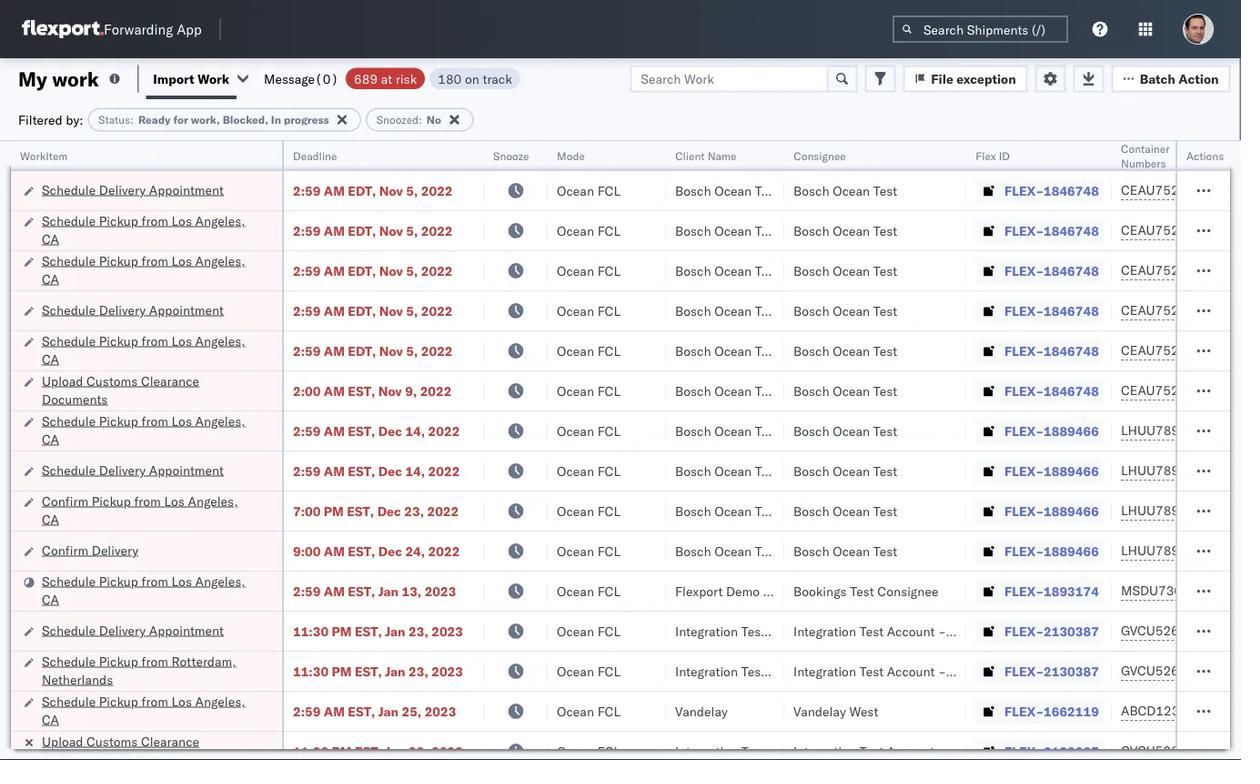 Task type: vqa. For each thing, say whether or not it's contained in the screenshot.
26,
no



Task type: locate. For each thing, give the bounding box(es) containing it.
2 vertical spatial integration
[[794, 743, 857, 759]]

2 schedule delivery appointment button from the top
[[42, 301, 224, 321]]

4 appointment from the top
[[149, 622, 224, 638]]

2022 for fifth schedule pickup from los angeles, ca button from the bottom of the page
[[421, 263, 453, 279]]

app
[[177, 20, 202, 38]]

integration down vandelay west
[[794, 743, 857, 759]]

ca
[[42, 231, 59, 247], [42, 271, 59, 287], [42, 351, 59, 367], [42, 431, 59, 447], [42, 511, 59, 527], [42, 591, 59, 607], [42, 712, 59, 728]]

schedule for second schedule delivery appointment button from the bottom
[[42, 462, 96, 478]]

schedule delivery appointment button up upload customs clearance documents button
[[42, 301, 224, 321]]

1 1846748 from the top
[[1044, 183, 1100, 199]]

7:00
[[293, 503, 321, 519]]

fcl for 6th schedule pickup from los angeles, ca button from the bottom of the page
[[598, 223, 621, 239]]

est, for fourth schedule pickup from los angeles, ca button from the top
[[348, 423, 375, 439]]

2:59 am edt, nov 5, 2022 for fifth schedule pickup from los angeles, ca button from the bottom of the page
[[293, 263, 453, 279]]

lagerfeld for schedule pickup from rotterdam, netherlands
[[977, 663, 1031, 679]]

0 vertical spatial documents
[[42, 391, 108, 407]]

pickup for 1st schedule pickup from los angeles, ca button from the bottom of the page
[[99, 693, 138, 709]]

11:30 down 2:59 am est, jan 25, 2023
[[293, 743, 329, 759]]

2:59 am est, dec 14, 2022 for schedule pickup from los angeles, ca
[[293, 423, 460, 439]]

3 lhuu7894563, from the top
[[1122, 503, 1216, 519]]

3 1846748 from the top
[[1044, 263, 1100, 279]]

delivery for second schedule delivery appointment button from the bottom
[[99, 462, 146, 478]]

nov
[[380, 183, 403, 199], [380, 223, 403, 239], [380, 263, 403, 279], [380, 303, 403, 319], [380, 343, 403, 359], [379, 383, 402, 399]]

ocean fcl
[[557, 183, 621, 199], [557, 223, 621, 239], [557, 263, 621, 279], [557, 303, 621, 319], [557, 343, 621, 359], [557, 383, 621, 399], [557, 423, 621, 439], [557, 463, 621, 479], [557, 503, 621, 519], [557, 543, 621, 559], [557, 583, 621, 599], [557, 623, 621, 639], [557, 663, 621, 679], [557, 703, 621, 719], [557, 743, 621, 759]]

1 vertical spatial lagerfeld
[[977, 663, 1031, 679]]

2:59 for third schedule pickup from los angeles, ca button from the top
[[293, 343, 321, 359]]

gvcu5265864 down msdu7304509
[[1122, 623, 1212, 639]]

14, for schedule delivery appointment
[[406, 463, 425, 479]]

23,
[[405, 503, 424, 519], [409, 623, 429, 639], [409, 663, 429, 679]]

work,
[[191, 113, 220, 127]]

11:30 for schedule pickup from rotterdam, netherlands
[[293, 663, 329, 679]]

4 hlx from the top
[[1219, 302, 1242, 318]]

1 vertical spatial upload
[[42, 733, 83, 749]]

23, for los
[[405, 503, 424, 519]]

from for the schedule pickup from rotterdam, netherlands link
[[142, 653, 168, 669]]

2 flex-2130387 from the top
[[1005, 663, 1100, 679]]

0 vertical spatial integration test account - karl lagerfeld
[[794, 623, 1031, 639]]

3 integration from the top
[[794, 743, 857, 759]]

est, down '9:00 am est, dec 24, 2022'
[[348, 583, 375, 599]]

schedule inside 'schedule pickup from rotterdam, netherlands'
[[42, 653, 96, 669]]

est, down 2:59 am est, jan 13, 2023
[[355, 623, 382, 639]]

dec for confirm pickup from los angeles, ca
[[378, 503, 401, 519]]

am for upload customs clearance documents button
[[324, 383, 345, 399]]

9 flex- from the top
[[1005, 503, 1044, 519]]

delivery up 'schedule pickup from rotterdam, netherlands'
[[99, 622, 146, 638]]

schedule delivery appointment link down workitem button
[[42, 181, 224, 199]]

schedule delivery appointment up upload customs clearance documents button
[[42, 302, 224, 318]]

edt, for schedule pickup from los angeles, ca link associated with third schedule pickup from los angeles, ca button from the top
[[348, 343, 376, 359]]

file
[[932, 71, 954, 87]]

appointment down workitem button
[[149, 182, 224, 198]]

2 vertical spatial integration test account - karl lagerfeld
[[794, 743, 1031, 759]]

1 vertical spatial account
[[888, 663, 936, 679]]

hlx
[[1219, 182, 1242, 198], [1219, 222, 1242, 238], [1219, 262, 1242, 278], [1219, 302, 1242, 318], [1219, 342, 1242, 358], [1219, 382, 1242, 398]]

: left ready
[[130, 113, 134, 127]]

upload customs clearance documents inside button
[[42, 373, 199, 407]]

netherlands
[[42, 672, 113, 687]]

:
[[130, 113, 134, 127], [419, 113, 422, 127]]

1 vertical spatial documents
[[42, 752, 108, 760]]

1 vertical spatial integration
[[794, 663, 857, 679]]

7 schedule from the top
[[42, 462, 96, 478]]

13 ocean fcl from the top
[[557, 663, 621, 679]]

8 am from the top
[[324, 463, 345, 479]]

11 am from the top
[[324, 703, 345, 719]]

lhuu7894563, uet for schedule delivery appointment
[[1122, 463, 1242, 478]]

pickup for third schedule pickup from los angeles, ca button from the top
[[99, 333, 138, 349]]

pickup
[[99, 213, 138, 229], [99, 253, 138, 269], [99, 333, 138, 349], [99, 413, 138, 429], [92, 493, 131, 509], [99, 573, 138, 589], [99, 653, 138, 669], [99, 693, 138, 709]]

schedule pickup from los angeles, ca for schedule pickup from los angeles, ca link associated with fourth schedule pickup from los angeles, ca button from the top
[[42, 413, 245, 447]]

flex-1889466
[[1005, 423, 1100, 439], [1005, 463, 1100, 479], [1005, 503, 1100, 519], [1005, 543, 1100, 559]]

0 vertical spatial -
[[939, 623, 947, 639]]

1846748 for upload customs clearance documents button
[[1044, 383, 1100, 399]]

numbers
[[1122, 156, 1167, 170]]

0 vertical spatial lagerfeld
[[977, 623, 1031, 639]]

ocean fcl for first schedule delivery appointment button from the bottom of the page
[[557, 623, 621, 639]]

schedule delivery appointment link up 'schedule pickup from rotterdam, netherlands'
[[42, 621, 224, 640]]

11:30
[[293, 623, 329, 639], [293, 663, 329, 679], [293, 743, 329, 759]]

1 vertical spatial gvcu5265864
[[1122, 663, 1212, 679]]

1 schedule delivery appointment link from the top
[[42, 181, 224, 199]]

10 fcl from the top
[[598, 543, 621, 559]]

fcl for schedule pickup from rotterdam, netherlands button
[[598, 663, 621, 679]]

schedule delivery appointment
[[42, 182, 224, 198], [42, 302, 224, 318], [42, 462, 224, 478], [42, 622, 224, 638]]

jan left 28,
[[385, 743, 406, 759]]

delivery down confirm pickup from los angeles, ca
[[92, 542, 138, 558]]

1 vertical spatial 11:30
[[293, 663, 329, 679]]

dec down 2:00 am est, nov 9, 2022
[[379, 423, 402, 439]]

pm down 2:59 am est, jan 13, 2023
[[332, 623, 352, 639]]

schedule delivery appointment button down workitem button
[[42, 181, 224, 201]]

2 vertical spatial gvcu5265864
[[1122, 743, 1212, 759]]

lagerfeld down 'flex-1893174'
[[977, 623, 1031, 639]]

1 vertical spatial 14,
[[406, 463, 425, 479]]

1 : from the left
[[130, 113, 134, 127]]

gvcu5265864
[[1122, 623, 1212, 639], [1122, 663, 1212, 679], [1122, 743, 1212, 759]]

2 uet from the top
[[1219, 463, 1242, 478]]

gvcu5265864 up abcd1234560
[[1122, 663, 1212, 679]]

1 uet from the top
[[1219, 422, 1242, 438]]

2130387 up 1662119
[[1044, 663, 1100, 679]]

11:30 pm est, jan 23, 2023 up 2:59 am est, jan 25, 2023
[[293, 663, 463, 679]]

Search Shipments (/) text field
[[893, 15, 1069, 43]]

flex-1846748
[[1005, 183, 1100, 199], [1005, 223, 1100, 239], [1005, 263, 1100, 279], [1005, 303, 1100, 319], [1005, 343, 1100, 359], [1005, 383, 1100, 399]]

2 lhuu7894563, uet from the top
[[1122, 463, 1242, 478]]

fcl for confirm pickup from los angeles, ca button
[[598, 503, 621, 519]]

batch action button
[[1112, 65, 1232, 92]]

resize handle column header for container numbers
[[1209, 141, 1231, 760]]

1 flex-1889466 from the top
[[1005, 423, 1100, 439]]

pickup for schedule pickup from rotterdam, netherlands button
[[99, 653, 138, 669]]

est, up "7:00 pm est, dec 23, 2022"
[[348, 463, 375, 479]]

ceau7522281, for fifth schedule pickup from los angeles, ca button from the bottom of the page
[[1122, 262, 1215, 278]]

1889466 for confirm pickup from los angeles, ca
[[1044, 503, 1100, 519]]

2022 for confirm pickup from los angeles, ca button
[[427, 503, 459, 519]]

fcl for fourth schedule pickup from los angeles, ca button from the top
[[598, 423, 621, 439]]

14, for schedule pickup from los angeles, ca
[[406, 423, 425, 439]]

resize handle column header for flex id
[[1091, 141, 1113, 760]]

ceau7522281, hlx
[[1122, 182, 1242, 198], [1122, 222, 1242, 238], [1122, 262, 1242, 278], [1122, 302, 1242, 318], [1122, 342, 1242, 358], [1122, 382, 1242, 398]]

integration up vandelay west
[[794, 663, 857, 679]]

23, up 24,
[[405, 503, 424, 519]]

lagerfeld down the flex-1662119
[[977, 743, 1031, 759]]

hlx for upload customs clearance documents button
[[1219, 382, 1242, 398]]

6 am from the top
[[324, 383, 345, 399]]

23, up 25,
[[409, 663, 429, 679]]

25,
[[402, 703, 422, 719]]

confirm inside confirm pickup from los angeles, ca
[[42, 493, 88, 509]]

6 ocean fcl from the top
[[557, 383, 621, 399]]

jan for second schedule pickup from los angeles, ca button from the bottom's schedule pickup from los angeles, ca link
[[379, 583, 399, 599]]

7 ocean fcl from the top
[[557, 423, 621, 439]]

dec for schedule pickup from los angeles, ca
[[379, 423, 402, 439]]

0 vertical spatial 2130387
[[1044, 623, 1100, 639]]

flex-2130387 button
[[976, 619, 1103, 644], [976, 619, 1103, 644], [976, 659, 1103, 684], [976, 659, 1103, 684], [976, 739, 1103, 760], [976, 739, 1103, 760]]

2:59 for second schedule delivery appointment button from the bottom
[[293, 463, 321, 479]]

4 schedule pickup from los angeles, ca link from the top
[[42, 412, 259, 448]]

2 vertical spatial 2130387
[[1044, 743, 1100, 759]]

2 schedule pickup from los angeles, ca button from the top
[[42, 252, 259, 290]]

8 flex- from the top
[[1005, 463, 1044, 479]]

container
[[1122, 142, 1171, 155]]

est, up 2:59 am est, jan 25, 2023
[[355, 663, 382, 679]]

2 appointment from the top
[[149, 302, 224, 318]]

am for 6th schedule pickup from los angeles, ca button from the bottom of the page
[[324, 223, 345, 239]]

schedule delivery appointment up 'schedule pickup from rotterdam, netherlands'
[[42, 622, 224, 638]]

3 flex-1889466 from the top
[[1005, 503, 1100, 519]]

client name button
[[667, 145, 767, 163]]

11:30 for schedule delivery appointment
[[293, 623, 329, 639]]

2:59 am est, dec 14, 2022 down 2:00 am est, nov 9, 2022
[[293, 423, 460, 439]]

schedule for second schedule pickup from los angeles, ca button from the bottom
[[42, 573, 96, 589]]

5 hlx from the top
[[1219, 342, 1242, 358]]

schedule pickup from rotterdam, netherlands button
[[42, 652, 259, 691]]

0 vertical spatial 2:59 am est, dec 14, 2022
[[293, 423, 460, 439]]

schedule delivery appointment up confirm pickup from los angeles, ca
[[42, 462, 224, 478]]

confirm down confirm pickup from los angeles, ca
[[42, 542, 88, 558]]

2 customs from the top
[[87, 733, 138, 749]]

customs
[[87, 373, 138, 389], [87, 733, 138, 749]]

vandelay
[[676, 703, 728, 719], [794, 703, 847, 719]]

2022 for 6th schedule pickup from los angeles, ca button from the bottom of the page
[[421, 223, 453, 239]]

11:30 pm est, jan 23, 2023 for schedule pickup from rotterdam, netherlands
[[293, 663, 463, 679]]

Search Work text field
[[630, 65, 829, 92]]

jan for the schedule delivery appointment link for first schedule delivery appointment button from the bottom of the page
[[385, 623, 406, 639]]

2130387 down 1893174
[[1044, 623, 1100, 639]]

integration test account - karl lagerfeld down bookings test consignee
[[794, 623, 1031, 639]]

23, down 13,
[[409, 623, 429, 639]]

3 schedule pickup from los angeles, ca button from the top
[[42, 332, 259, 370]]

integration for schedule pickup from rotterdam, netherlands
[[794, 663, 857, 679]]

12 flex- from the top
[[1005, 623, 1044, 639]]

7 fcl from the top
[[598, 423, 621, 439]]

2 upload from the top
[[42, 733, 83, 749]]

3 ocean fcl from the top
[[557, 263, 621, 279]]

delivery
[[99, 182, 146, 198], [99, 302, 146, 318], [99, 462, 146, 478], [92, 542, 138, 558], [99, 622, 146, 638]]

0 vertical spatial 14,
[[406, 423, 425, 439]]

1 vertical spatial 2:59 am est, dec 14, 2022
[[293, 463, 460, 479]]

1 schedule pickup from los angeles, ca button from the top
[[42, 212, 259, 250]]

flexport. image
[[22, 20, 104, 38]]

customs inside button
[[87, 373, 138, 389]]

6 flex-1846748 from the top
[[1005, 383, 1100, 399]]

by:
[[66, 112, 83, 127]]

delivery down workitem button
[[99, 182, 146, 198]]

1 gvcu5265864 from the top
[[1122, 623, 1212, 639]]

est, up 11:30 pm est, jan 28, 2023
[[348, 703, 375, 719]]

jan up 25,
[[385, 663, 406, 679]]

2023
[[425, 583, 457, 599], [432, 623, 463, 639], [432, 663, 463, 679], [425, 703, 457, 719], [432, 743, 463, 759]]

1 vertical spatial customs
[[87, 733, 138, 749]]

from for second schedule pickup from los angeles, ca button from the bottom's schedule pickup from los angeles, ca link
[[142, 573, 168, 589]]

3 2130387 from the top
[[1044, 743, 1100, 759]]

0 vertical spatial clearance
[[141, 373, 199, 389]]

consignee inside the consignee button
[[794, 149, 846, 163]]

schedule delivery appointment for first schedule delivery appointment button from the top of the page
[[42, 182, 224, 198]]

1 account from the top
[[888, 623, 936, 639]]

1 vertical spatial upload customs clearance documents
[[42, 733, 199, 760]]

jan left 13,
[[379, 583, 399, 599]]

delivery up confirm pickup from los angeles, ca
[[99, 462, 146, 478]]

2:59
[[293, 183, 321, 199], [293, 223, 321, 239], [293, 263, 321, 279], [293, 303, 321, 319], [293, 343, 321, 359], [293, 423, 321, 439], [293, 463, 321, 479], [293, 583, 321, 599], [293, 703, 321, 719]]

delivery inside "link"
[[92, 542, 138, 558]]

status
[[98, 113, 130, 127]]

1 2130387 from the top
[[1044, 623, 1100, 639]]

: for status
[[130, 113, 134, 127]]

upload customs clearance documents
[[42, 373, 199, 407], [42, 733, 199, 760]]

6 schedule pickup from los angeles, ca link from the top
[[42, 692, 259, 729]]

am for second schedule pickup from los angeles, ca button from the bottom
[[324, 583, 345, 599]]

0 vertical spatial 11:30
[[293, 623, 329, 639]]

resize handle column header
[[260, 141, 282, 760], [463, 141, 484, 760], [526, 141, 548, 760], [645, 141, 667, 760], [763, 141, 785, 760], [945, 141, 967, 760], [1091, 141, 1113, 760], [1209, 141, 1231, 760], [1209, 141, 1231, 760]]

2 vertical spatial karl
[[950, 743, 973, 759]]

snoozed : no
[[377, 113, 442, 127]]

1 vertical spatial integration test account - karl lagerfeld
[[794, 663, 1031, 679]]

from for 6th schedule pickup from los angeles, ca button from the bottom of the page's schedule pickup from los angeles, ca link
[[142, 213, 168, 229]]

2 documents from the top
[[42, 752, 108, 760]]

1 vertical spatial -
[[939, 663, 947, 679]]

jan down 13,
[[385, 623, 406, 639]]

2 schedule pickup from los angeles, ca from the top
[[42, 253, 245, 287]]

pm for schedule delivery appointment
[[332, 623, 352, 639]]

2130387 down 1662119
[[1044, 743, 1100, 759]]

1889466 for schedule delivery appointment
[[1044, 463, 1100, 479]]

upload customs clearance documents link
[[42, 372, 259, 408], [42, 733, 259, 760]]

4 lhuu7894563, uet from the top
[[1122, 543, 1242, 559]]

1 vertical spatial karl
[[950, 663, 973, 679]]

5 ca from the top
[[42, 511, 59, 527]]

1 schedule delivery appointment from the top
[[42, 182, 224, 198]]

integration test account - karl lagerfeld up west
[[794, 663, 1031, 679]]

1 schedule from the top
[[42, 182, 96, 198]]

9:00 am est, dec 24, 2022
[[293, 543, 460, 559]]

2 vertical spatial account
[[888, 743, 936, 759]]

schedule for third schedule pickup from los angeles, ca button from the top
[[42, 333, 96, 349]]

11 ocean fcl from the top
[[557, 583, 621, 599]]

7 2:59 from the top
[[293, 463, 321, 479]]

2 2130387 from the top
[[1044, 663, 1100, 679]]

0 vertical spatial 11:30 pm est, jan 23, 2023
[[293, 623, 463, 639]]

lhuu7894563,
[[1122, 422, 1216, 438], [1122, 463, 1216, 478], [1122, 503, 1216, 519], [1122, 543, 1216, 559]]

schedule delivery appointment link for first schedule delivery appointment button from the bottom of the page
[[42, 621, 224, 640]]

14 flex- from the top
[[1005, 703, 1044, 719]]

ocean fcl for upload customs clearance documents button
[[557, 383, 621, 399]]

3 schedule pickup from los angeles, ca link from the top
[[42, 332, 259, 368]]

schedule delivery appointment link up upload customs clearance documents button
[[42, 301, 224, 319]]

: left no
[[419, 113, 422, 127]]

2 2:59 am est, dec 14, 2022 from the top
[[293, 463, 460, 479]]

14, down "9," on the bottom left of page
[[406, 423, 425, 439]]

1 vertical spatial flex-2130387
[[1005, 663, 1100, 679]]

2 2:59 am edt, nov 5, 2022 from the top
[[293, 223, 453, 239]]

0 vertical spatial gvcu5265864
[[1122, 623, 1212, 639]]

28,
[[409, 743, 429, 759]]

from inside 'schedule pickup from rotterdam, netherlands'
[[142, 653, 168, 669]]

2 gvcu5265864 from the top
[[1122, 663, 1212, 679]]

2 vertical spatial flex-2130387
[[1005, 743, 1100, 759]]

11 schedule from the top
[[42, 693, 96, 709]]

0 vertical spatial customs
[[87, 373, 138, 389]]

2 vertical spatial lagerfeld
[[977, 743, 1031, 759]]

13,
[[402, 583, 422, 599]]

bookings test consignee
[[794, 583, 939, 599]]

flex-2130387 down the flex-1662119
[[1005, 743, 1100, 759]]

1 documents from the top
[[42, 391, 108, 407]]

ocean fcl for schedule pickup from rotterdam, netherlands button
[[557, 663, 621, 679]]

2023 right 25,
[[425, 703, 457, 719]]

my
[[18, 66, 47, 91]]

pm right 7:00
[[324, 503, 344, 519]]

1 upload customs clearance documents link from the top
[[42, 372, 259, 408]]

1 ceau7522281, from the top
[[1122, 182, 1215, 198]]

flex-2130387 up the flex-1662119
[[1005, 663, 1100, 679]]

gvcu5265864 down abcd1234560
[[1122, 743, 1212, 759]]

2 flex-1846748 from the top
[[1005, 223, 1100, 239]]

blocked,
[[223, 113, 268, 127]]

2023 right 13,
[[425, 583, 457, 599]]

fcl
[[598, 183, 621, 199], [598, 223, 621, 239], [598, 263, 621, 279], [598, 303, 621, 319], [598, 343, 621, 359], [598, 383, 621, 399], [598, 423, 621, 439], [598, 463, 621, 479], [598, 503, 621, 519], [598, 543, 621, 559], [598, 583, 621, 599], [598, 623, 621, 639], [598, 663, 621, 679], [598, 703, 621, 719], [598, 743, 621, 759]]

edt,
[[348, 183, 376, 199], [348, 223, 376, 239], [348, 263, 376, 279], [348, 303, 376, 319], [348, 343, 376, 359]]

flex-2130387 down 'flex-1893174'
[[1005, 623, 1100, 639]]

2 lagerfeld from the top
[[977, 663, 1031, 679]]

est, left "9," on the bottom left of page
[[348, 383, 375, 399]]

1889466
[[1044, 423, 1100, 439], [1044, 463, 1100, 479], [1044, 503, 1100, 519], [1044, 543, 1100, 559]]

12 ocean fcl from the top
[[557, 623, 621, 639]]

0 vertical spatial confirm
[[42, 493, 88, 509]]

documents inside button
[[42, 391, 108, 407]]

account
[[888, 623, 936, 639], [888, 663, 936, 679], [888, 743, 936, 759]]

container numbers button
[[1113, 137, 1213, 170]]

ocean fcl for 1st schedule pickup from los angeles, ca button from the bottom of the page
[[557, 703, 621, 719]]

from for schedule pickup from los angeles, ca link associated with fourth schedule pickup from los angeles, ca button from the top
[[142, 413, 168, 429]]

in
[[271, 113, 281, 127]]

11:30 up 2:59 am est, jan 25, 2023
[[293, 663, 329, 679]]

0 vertical spatial flex-2130387
[[1005, 623, 1100, 639]]

8 schedule from the top
[[42, 573, 96, 589]]

resize handle column header for client name
[[763, 141, 785, 760]]

est, up '9:00 am est, dec 24, 2022'
[[347, 503, 374, 519]]

dec up "7:00 pm est, dec 23, 2022"
[[379, 463, 402, 479]]

3 lagerfeld from the top
[[977, 743, 1031, 759]]

appointment for first schedule delivery appointment button from the bottom of the page
[[149, 622, 224, 638]]

9 ocean fcl from the top
[[557, 503, 621, 519]]

bosch
[[676, 183, 712, 199], [794, 183, 830, 199], [676, 223, 712, 239], [794, 223, 830, 239], [676, 263, 712, 279], [794, 263, 830, 279], [676, 303, 712, 319], [794, 303, 830, 319], [676, 343, 712, 359], [794, 343, 830, 359], [676, 383, 712, 399], [794, 383, 830, 399], [676, 423, 712, 439], [794, 423, 830, 439], [676, 463, 712, 479], [794, 463, 830, 479], [676, 503, 712, 519], [794, 503, 830, 519], [676, 543, 712, 559], [794, 543, 830, 559]]

west
[[850, 703, 879, 719]]

pm up 2:59 am est, jan 25, 2023
[[332, 663, 352, 679]]

am for 1st schedule pickup from los angeles, ca button from the bottom of the page
[[324, 703, 345, 719]]

lhuu7894563, uet
[[1122, 422, 1242, 438], [1122, 463, 1242, 478], [1122, 503, 1242, 519], [1122, 543, 1242, 559]]

clearance
[[141, 373, 199, 389], [141, 733, 199, 749]]

0 vertical spatial 23,
[[405, 503, 424, 519]]

7 am from the top
[[324, 423, 345, 439]]

4 am from the top
[[324, 303, 345, 319]]

0 horizontal spatial vandelay
[[676, 703, 728, 719]]

flex id
[[976, 149, 1010, 163]]

9 fcl from the top
[[598, 503, 621, 519]]

0 vertical spatial upload
[[42, 373, 83, 389]]

0 vertical spatial integration
[[794, 623, 857, 639]]

est, down 2:59 am est, jan 25, 2023
[[355, 743, 382, 759]]

1 schedule delivery appointment button from the top
[[42, 181, 224, 201]]

consignee
[[794, 149, 846, 163], [764, 583, 825, 599], [878, 583, 939, 599]]

2022 for fourth schedule pickup from los angeles, ca button from the top
[[429, 423, 460, 439]]

name
[[708, 149, 737, 163]]

0 vertical spatial upload customs clearance documents
[[42, 373, 199, 407]]

delivery up upload customs clearance documents button
[[99, 302, 146, 318]]

vandelay for vandelay
[[676, 703, 728, 719]]

schedule pickup from los angeles, ca link for 1st schedule pickup from los angeles, ca button from the bottom of the page
[[42, 692, 259, 729]]

0 horizontal spatial :
[[130, 113, 134, 127]]

11:30 down 2:59 am est, jan 13, 2023
[[293, 623, 329, 639]]

schedule pickup from los angeles, ca link
[[42, 212, 259, 248], [42, 252, 259, 288], [42, 332, 259, 368], [42, 412, 259, 448], [42, 572, 259, 609], [42, 692, 259, 729]]

2:59 am est, dec 14, 2022 up "7:00 pm est, dec 23, 2022"
[[293, 463, 460, 479]]

pickup inside 'schedule pickup from rotterdam, netherlands'
[[99, 653, 138, 669]]

6 hlx from the top
[[1219, 382, 1242, 398]]

appointment up rotterdam,
[[149, 622, 224, 638]]

1 vertical spatial clearance
[[141, 733, 199, 749]]

14, up "7:00 pm est, dec 23, 2022"
[[406, 463, 425, 479]]

5 schedule pickup from los angeles, ca from the top
[[42, 573, 245, 607]]

appointment for second schedule delivery appointment button from the bottom
[[149, 462, 224, 478]]

dec up '9:00 am est, dec 24, 2022'
[[378, 503, 401, 519]]

2 vertical spatial 11:30
[[293, 743, 329, 759]]

schedule for 6th schedule pickup from los angeles, ca button from the bottom of the page
[[42, 213, 96, 229]]

client name
[[676, 149, 737, 163]]

ocean fcl for confirm pickup from los angeles, ca button
[[557, 503, 621, 519]]

jan left 25,
[[379, 703, 399, 719]]

1 horizontal spatial vandelay
[[794, 703, 847, 719]]

angeles, inside confirm pickup from los angeles, ca
[[188, 493, 238, 509]]

3 flex- from the top
[[1005, 263, 1044, 279]]

0 vertical spatial account
[[888, 623, 936, 639]]

progress
[[284, 113, 329, 127]]

est,
[[348, 383, 375, 399], [348, 423, 375, 439], [348, 463, 375, 479], [347, 503, 374, 519], [348, 543, 375, 559], [348, 583, 375, 599], [355, 623, 382, 639], [355, 663, 382, 679], [348, 703, 375, 719], [355, 743, 382, 759]]

1 ceau7522281, hlx from the top
[[1122, 182, 1242, 198]]

pm
[[324, 503, 344, 519], [332, 623, 352, 639], [332, 663, 352, 679], [332, 743, 352, 759]]

0 vertical spatial karl
[[950, 623, 973, 639]]

1 flex-1846748 from the top
[[1005, 183, 1100, 199]]

1 vertical spatial 11:30 pm est, jan 23, 2023
[[293, 663, 463, 679]]

3 edt, from the top
[[348, 263, 376, 279]]

ceau7522281,
[[1122, 182, 1215, 198], [1122, 222, 1215, 238], [1122, 262, 1215, 278], [1122, 302, 1215, 318], [1122, 342, 1215, 358], [1122, 382, 1215, 398]]

2 schedule delivery appointment link from the top
[[42, 301, 224, 319]]

from inside confirm pickup from los angeles, ca
[[134, 493, 161, 509]]

1 horizontal spatial :
[[419, 113, 422, 127]]

pickup inside confirm pickup from los angeles, ca
[[92, 493, 131, 509]]

0 vertical spatial upload customs clearance documents link
[[42, 372, 259, 408]]

id
[[999, 149, 1010, 163]]

confirm inside confirm delivery "link"
[[42, 542, 88, 558]]

2 11:30 from the top
[[293, 663, 329, 679]]

2 account from the top
[[888, 663, 936, 679]]

ocean fcl for second schedule pickup from los angeles, ca button from the bottom
[[557, 583, 621, 599]]

1 vertical spatial upload customs clearance documents link
[[42, 733, 259, 760]]

5 1846748 from the top
[[1044, 343, 1100, 359]]

delivery for first schedule delivery appointment button from the bottom of the page
[[99, 622, 146, 638]]

integration test account - karl lagerfeld down west
[[794, 743, 1031, 759]]

2 edt, from the top
[[348, 223, 376, 239]]

appointment up confirm pickup from los angeles, ca link
[[149, 462, 224, 478]]

6 schedule pickup from los angeles, ca from the top
[[42, 693, 245, 728]]

8 fcl from the top
[[598, 463, 621, 479]]

schedule delivery appointment button up confirm pickup from los angeles, ca
[[42, 461, 224, 481]]

5 2:59 am edt, nov 5, 2022 from the top
[[293, 343, 453, 359]]

confirm up the confirm delivery
[[42, 493, 88, 509]]

2022
[[421, 183, 453, 199], [421, 223, 453, 239], [421, 263, 453, 279], [421, 303, 453, 319], [421, 343, 453, 359], [420, 383, 452, 399], [429, 423, 460, 439], [429, 463, 460, 479], [427, 503, 459, 519], [429, 543, 460, 559]]

schedule delivery appointment link up confirm pickup from los angeles, ca
[[42, 461, 224, 479]]

message (0)
[[264, 71, 339, 87]]

appointment up upload customs clearance documents button
[[149, 302, 224, 318]]

ceau7522281, for 6th schedule pickup from los angeles, ca button from the bottom of the page
[[1122, 222, 1215, 238]]

lagerfeld up the flex-1662119
[[977, 663, 1031, 679]]

workitem
[[20, 149, 68, 163]]

2 clearance from the top
[[141, 733, 199, 749]]

11:30 pm est, jan 23, 2023 down 2:59 am est, jan 13, 2023
[[293, 623, 463, 639]]

6 fcl from the top
[[598, 383, 621, 399]]

1 - from the top
[[939, 623, 947, 639]]

2 vertical spatial -
[[939, 743, 947, 759]]

schedule delivery appointment down workitem button
[[42, 182, 224, 198]]

1 vertical spatial 2130387
[[1044, 663, 1100, 679]]

1 vertical spatial confirm
[[42, 542, 88, 558]]

4 schedule from the top
[[42, 302, 96, 318]]

est, down 2:00 am est, nov 9, 2022
[[348, 423, 375, 439]]

1889466 for schedule pickup from los angeles, ca
[[1044, 423, 1100, 439]]

file exception button
[[904, 65, 1029, 92], [904, 65, 1029, 92]]

import work
[[153, 71, 230, 87]]

lhuu7894563, uet for confirm pickup from los angeles, ca
[[1122, 503, 1242, 519]]

integration test account - karl lagerfeld for schedule pickup from rotterdam, netherlands
[[794, 663, 1031, 679]]

2 vertical spatial 23,
[[409, 663, 429, 679]]

schedule delivery appointment button up 'schedule pickup from rotterdam, netherlands'
[[42, 621, 224, 641]]

integration down the bookings
[[794, 623, 857, 639]]



Task type: describe. For each thing, give the bounding box(es) containing it.
3 ceau7522281, hlx from the top
[[1122, 262, 1242, 278]]

deadline
[[293, 149, 337, 163]]

3 schedule delivery appointment button from the top
[[42, 461, 224, 481]]

2 upload customs clearance documents from the top
[[42, 733, 199, 760]]

schedule pickup from rotterdam, netherlands link
[[42, 652, 259, 689]]

confirm delivery
[[42, 542, 138, 558]]

mode
[[557, 149, 585, 163]]

pm for schedule pickup from rotterdam, netherlands
[[332, 663, 352, 679]]

fcl for fifth schedule pickup from los angeles, ca button from the bottom of the page
[[598, 263, 621, 279]]

689 at risk
[[354, 71, 417, 87]]

4 ocean fcl from the top
[[557, 303, 621, 319]]

schedule for fifth schedule pickup from los angeles, ca button from the bottom of the page
[[42, 253, 96, 269]]

ceau7522281, for third schedule pickup from los angeles, ca button from the top
[[1122, 342, 1215, 358]]

gvcu5265864 for schedule pickup from rotterdam, netherlands
[[1122, 663, 1212, 679]]

2023 up 2:59 am est, jan 25, 2023
[[432, 663, 463, 679]]

consignee button
[[785, 145, 949, 163]]

2:59 for 6th schedule pickup from los angeles, ca button from the bottom of the page
[[293, 223, 321, 239]]

account for schedule delivery appointment
[[888, 623, 936, 639]]

batch
[[1141, 71, 1176, 87]]

ca inside confirm pickup from los angeles, ca
[[42, 511, 59, 527]]

2022 for upload customs clearance documents button
[[420, 383, 452, 399]]

confirm pickup from los angeles, ca button
[[42, 492, 259, 530]]

confirm delivery button
[[42, 541, 138, 561]]

flex-1889466 for schedule delivery appointment
[[1005, 463, 1100, 479]]

23, for rotterdam,
[[409, 663, 429, 679]]

6 schedule pickup from los angeles, ca button from the top
[[42, 692, 259, 731]]

2130387 for schedule delivery appointment
[[1044, 623, 1100, 639]]

1 ocean fcl from the top
[[557, 183, 621, 199]]

flex-2130387 for schedule delivery appointment
[[1005, 623, 1100, 639]]

demo
[[727, 583, 760, 599]]

schedule delivery appointment for second schedule delivery appointment button from the bottom
[[42, 462, 224, 478]]

import
[[153, 71, 195, 87]]

deadline button
[[284, 145, 466, 163]]

gvcu5265864 for schedule delivery appointment
[[1122, 623, 1212, 639]]

lhuu7894563, uet for schedule pickup from los angeles, ca
[[1122, 422, 1242, 438]]

2023 right 28,
[[432, 743, 463, 759]]

forwarding
[[104, 20, 173, 38]]

est, for second schedule delivery appointment button from the bottom
[[348, 463, 375, 479]]

snooze
[[494, 149, 529, 163]]

1893174
[[1044, 583, 1100, 599]]

schedule for 1st schedule pickup from los angeles, ca button from the bottom of the page
[[42, 693, 96, 709]]

jan for schedule pickup from los angeles, ca link associated with 1st schedule pickup from los angeles, ca button from the bottom of the page
[[379, 703, 399, 719]]

: for snoozed
[[419, 113, 422, 127]]

karl for schedule delivery appointment
[[950, 623, 973, 639]]

1 vertical spatial 23,
[[409, 623, 429, 639]]

1 2:59 from the top
[[293, 183, 321, 199]]

180 on track
[[438, 71, 512, 87]]

7 flex- from the top
[[1005, 423, 1044, 439]]

4 schedule delivery appointment button from the top
[[42, 621, 224, 641]]

schedule pickup from los angeles, ca link for fourth schedule pickup from los angeles, ca button from the top
[[42, 412, 259, 448]]

11:30 pm est, jan 28, 2023
[[293, 743, 463, 759]]

15 fcl from the top
[[598, 743, 621, 759]]

at
[[381, 71, 393, 87]]

2:00 am est, nov 9, 2022
[[293, 383, 452, 399]]

4 lhuu7894563, from the top
[[1122, 543, 1216, 559]]

vandelay for vandelay west
[[794, 703, 847, 719]]

client
[[676, 149, 705, 163]]

7:00 pm est, dec 23, 2022
[[293, 503, 459, 519]]

5 5, from the top
[[406, 343, 418, 359]]

2:59 for 1st schedule pickup from los angeles, ca button from the bottom of the page
[[293, 703, 321, 719]]

1 ca from the top
[[42, 231, 59, 247]]

2 upload customs clearance documents link from the top
[[42, 733, 259, 760]]

1 fcl from the top
[[598, 183, 621, 199]]

abcd1234560
[[1122, 703, 1212, 719]]

10 flex- from the top
[[1005, 543, 1044, 559]]

pm for confirm pickup from los angeles, ca
[[324, 503, 344, 519]]

flexport demo consignee
[[676, 583, 825, 599]]

9 am from the top
[[324, 543, 345, 559]]

1 am from the top
[[324, 183, 345, 199]]

schedule pickup from los angeles, ca link for fifth schedule pickup from los angeles, ca button from the bottom of the page
[[42, 252, 259, 288]]

2 flex- from the top
[[1005, 223, 1044, 239]]

dec for schedule delivery appointment
[[379, 463, 402, 479]]

9:00
[[293, 543, 321, 559]]

am for third schedule pickup from los angeles, ca button from the top
[[324, 343, 345, 359]]

no
[[427, 113, 442, 127]]

4 1846748 from the top
[[1044, 303, 1100, 319]]

10 ocean fcl from the top
[[557, 543, 621, 559]]

est, up 2:59 am est, jan 13, 2023
[[348, 543, 375, 559]]

dec left 24,
[[379, 543, 402, 559]]

3 integration test account - karl lagerfeld from the top
[[794, 743, 1031, 759]]

13 flex- from the top
[[1005, 663, 1044, 679]]

2 ceau7522281, hlx from the top
[[1122, 222, 1242, 238]]

flex id button
[[967, 145, 1094, 163]]

filtered
[[18, 112, 63, 127]]

track
[[483, 71, 512, 87]]

1 2:59 am edt, nov 5, 2022 from the top
[[293, 183, 453, 199]]

3 5, from the top
[[406, 263, 418, 279]]

filtered by:
[[18, 112, 83, 127]]

7 ca from the top
[[42, 712, 59, 728]]

ocean fcl for fifth schedule pickup from los angeles, ca button from the bottom of the page
[[557, 263, 621, 279]]

4 fcl from the top
[[598, 303, 621, 319]]

3 - from the top
[[939, 743, 947, 759]]

file exception
[[932, 71, 1017, 87]]

confirm pickup from los angeles, ca link
[[42, 492, 259, 529]]

my work
[[18, 66, 99, 91]]

msdu7304509
[[1122, 583, 1214, 599]]

clearance inside upload customs clearance documents button
[[141, 373, 199, 389]]

flex-1662119
[[1005, 703, 1100, 719]]

hlx for third schedule pickup from los angeles, ca button from the top
[[1219, 342, 1242, 358]]

from for schedule pickup from los angeles, ca link associated with 1st schedule pickup from los angeles, ca button from the bottom of the page
[[142, 693, 168, 709]]

3 karl from the top
[[950, 743, 973, 759]]

schedule for 2nd schedule delivery appointment button
[[42, 302, 96, 318]]

6 ca from the top
[[42, 591, 59, 607]]

4 2:59 from the top
[[293, 303, 321, 319]]

1 hlx from the top
[[1219, 182, 1242, 198]]

hlx for fifth schedule pickup from los angeles, ca button from the bottom of the page
[[1219, 262, 1242, 278]]

pm down 2:59 am est, jan 25, 2023
[[332, 743, 352, 759]]

message
[[264, 71, 315, 87]]

work
[[52, 66, 99, 91]]

11:30 pm est, jan 23, 2023 for schedule delivery appointment
[[293, 623, 463, 639]]

integration test account - karl lagerfeld for schedule delivery appointment
[[794, 623, 1031, 639]]

- for schedule pickup from rotterdam, netherlands
[[939, 663, 947, 679]]

bookings
[[794, 583, 847, 599]]

risk
[[396, 71, 417, 87]]

schedule for fourth schedule pickup from los angeles, ca button from the top
[[42, 413, 96, 429]]

ceau7522281, for upload customs clearance documents button
[[1122, 382, 1215, 398]]

est, for upload customs clearance documents button
[[348, 383, 375, 399]]

resize handle column header for workitem
[[260, 141, 282, 760]]

los inside confirm pickup from los angeles, ca
[[164, 493, 185, 509]]

24,
[[406, 543, 425, 559]]

2 5, from the top
[[406, 223, 418, 239]]

pickup for confirm pickup from los angeles, ca button
[[92, 493, 131, 509]]

uet for schedule delivery appointment
[[1219, 463, 1242, 478]]

est, for second schedule pickup from los angeles, ca button from the bottom
[[348, 583, 375, 599]]

delivery for first schedule delivery appointment button from the top of the page
[[99, 182, 146, 198]]

3 flex-2130387 from the top
[[1005, 743, 1100, 759]]

rotterdam,
[[172, 653, 236, 669]]

1 flex- from the top
[[1005, 183, 1044, 199]]

karl for schedule pickup from rotterdam, netherlands
[[950, 663, 973, 679]]

5 schedule pickup from los angeles, ca button from the top
[[42, 572, 259, 611]]

account for schedule pickup from rotterdam, netherlands
[[888, 663, 936, 679]]

upload inside upload customs clearance documents button
[[42, 373, 83, 389]]

4 ceau7522281, from the top
[[1122, 302, 1215, 318]]

9,
[[405, 383, 417, 399]]

actions
[[1187, 149, 1225, 163]]

lhuu7894563, for schedule pickup from los angeles, ca
[[1122, 422, 1216, 438]]

pickup for fourth schedule pickup from los angeles, ca button from the top
[[99, 413, 138, 429]]

2:59 am edt, nov 5, 2022 for third schedule pickup from los angeles, ca button from the top
[[293, 343, 453, 359]]

schedule for first schedule delivery appointment button from the bottom of the page
[[42, 622, 96, 638]]

2023 down 2:59 am est, jan 13, 2023
[[432, 623, 463, 639]]

forwarding app
[[104, 20, 202, 38]]

2 ca from the top
[[42, 271, 59, 287]]

schedule pickup from rotterdam, netherlands
[[42, 653, 236, 687]]

appointment for first schedule delivery appointment button from the top of the page
[[149, 182, 224, 198]]

180
[[438, 71, 462, 87]]

am for fifth schedule pickup from los angeles, ca button from the bottom of the page
[[324, 263, 345, 279]]

1 5, from the top
[[406, 183, 418, 199]]

flexport
[[676, 583, 723, 599]]

upload customs clearance documents button
[[42, 372, 259, 410]]

4 flex-1889466 from the top
[[1005, 543, 1100, 559]]

6 ceau7522281, hlx from the top
[[1122, 382, 1242, 398]]

status : ready for work, blocked, in progress
[[98, 113, 329, 127]]

confirm for confirm delivery
[[42, 542, 88, 558]]

3 gvcu5265864 from the top
[[1122, 743, 1212, 759]]

2:59 am est, jan 25, 2023
[[293, 703, 457, 719]]

work
[[198, 71, 230, 87]]

4 uet from the top
[[1219, 543, 1242, 559]]

1 edt, from the top
[[348, 183, 376, 199]]

2130387 for schedule pickup from rotterdam, netherlands
[[1044, 663, 1100, 679]]

appointment for 2nd schedule delivery appointment button
[[149, 302, 224, 318]]

flex-1893174
[[1005, 583, 1100, 599]]

flex
[[976, 149, 997, 163]]

flex-1889466 for schedule pickup from los angeles, ca
[[1005, 423, 1100, 439]]

schedule pickup from los angeles, ca link for third schedule pickup from los angeles, ca button from the top
[[42, 332, 259, 368]]

1846748 for fifth schedule pickup from los angeles, ca button from the bottom of the page
[[1044, 263, 1100, 279]]

mode button
[[548, 145, 648, 163]]

5 ceau7522281, hlx from the top
[[1122, 342, 1242, 358]]

2:59 am est, dec 14, 2022 for schedule delivery appointment
[[293, 463, 460, 479]]

689
[[354, 71, 378, 87]]

3 ca from the top
[[42, 351, 59, 367]]

confirm delivery link
[[42, 541, 138, 560]]

15 flex- from the top
[[1005, 743, 1044, 759]]

4 ceau7522281, hlx from the top
[[1122, 302, 1242, 318]]

am for second schedule delivery appointment button from the bottom
[[324, 463, 345, 479]]

uet for confirm pickup from los angeles, ca
[[1219, 503, 1242, 519]]

delivery for 2nd schedule delivery appointment button
[[99, 302, 146, 318]]

from for schedule pickup from los angeles, ca link associated with fifth schedule pickup from los angeles, ca button from the bottom of the page
[[142, 253, 168, 269]]

1846748 for 6th schedule pickup from los angeles, ca button from the bottom of the page
[[1044, 223, 1100, 239]]

pickup for 6th schedule pickup from los angeles, ca button from the bottom of the page
[[99, 213, 138, 229]]

jan for the schedule pickup from rotterdam, netherlands link
[[385, 663, 406, 679]]

confirm pickup from los angeles, ca
[[42, 493, 238, 527]]

action
[[1180, 71, 1220, 87]]

3 11:30 from the top
[[293, 743, 329, 759]]

resize handle column header for deadline
[[463, 141, 484, 760]]

4 1889466 from the top
[[1044, 543, 1100, 559]]

4 5, from the top
[[406, 303, 418, 319]]

edt, for schedule pickup from los angeles, ca link associated with fifth schedule pickup from los angeles, ca button from the bottom of the page
[[348, 263, 376, 279]]

(0)
[[315, 71, 339, 87]]

4 flex- from the top
[[1005, 303, 1044, 319]]

4 2:59 am edt, nov 5, 2022 from the top
[[293, 303, 453, 319]]

4 flex-1846748 from the top
[[1005, 303, 1100, 319]]

2022 for second schedule delivery appointment button from the bottom
[[429, 463, 460, 479]]

6 flex- from the top
[[1005, 383, 1044, 399]]

on
[[465, 71, 480, 87]]

schedule delivery appointment for 2nd schedule delivery appointment button
[[42, 302, 224, 318]]

3 account from the top
[[888, 743, 936, 759]]

15 ocean fcl from the top
[[557, 743, 621, 759]]

import work button
[[153, 71, 230, 87]]

container numbers
[[1122, 142, 1171, 170]]

1662119
[[1044, 703, 1100, 719]]

fcl for second schedule pickup from los angeles, ca button from the bottom
[[598, 583, 621, 599]]

vandelay west
[[794, 703, 879, 719]]

for
[[173, 113, 188, 127]]

5 flex- from the top
[[1005, 343, 1044, 359]]

snoozed
[[377, 113, 419, 127]]

11 flex- from the top
[[1005, 583, 1044, 599]]

ready
[[138, 113, 171, 127]]

schedule pickup from los angeles, ca for second schedule pickup from los angeles, ca button from the bottom's schedule pickup from los angeles, ca link
[[42, 573, 245, 607]]

3 flex-1846748 from the top
[[1005, 263, 1100, 279]]

forwarding app link
[[22, 20, 202, 38]]

consignee for flexport demo consignee
[[764, 583, 825, 599]]

4 edt, from the top
[[348, 303, 376, 319]]

2:59 am est, jan 13, 2023
[[293, 583, 457, 599]]

2:00
[[293, 383, 321, 399]]

2:59 for fourth schedule pickup from los angeles, ca button from the top
[[293, 423, 321, 439]]

schedule delivery appointment link for first schedule delivery appointment button from the top of the page
[[42, 181, 224, 199]]

batch action
[[1141, 71, 1220, 87]]

5 flex-1846748 from the top
[[1005, 343, 1100, 359]]

4 ca from the top
[[42, 431, 59, 447]]

ocean fcl for 6th schedule pickup from los angeles, ca button from the bottom of the page
[[557, 223, 621, 239]]

workitem button
[[11, 145, 264, 163]]

pickup for second schedule pickup from los angeles, ca button from the bottom
[[99, 573, 138, 589]]

4 schedule pickup from los angeles, ca button from the top
[[42, 412, 259, 450]]



